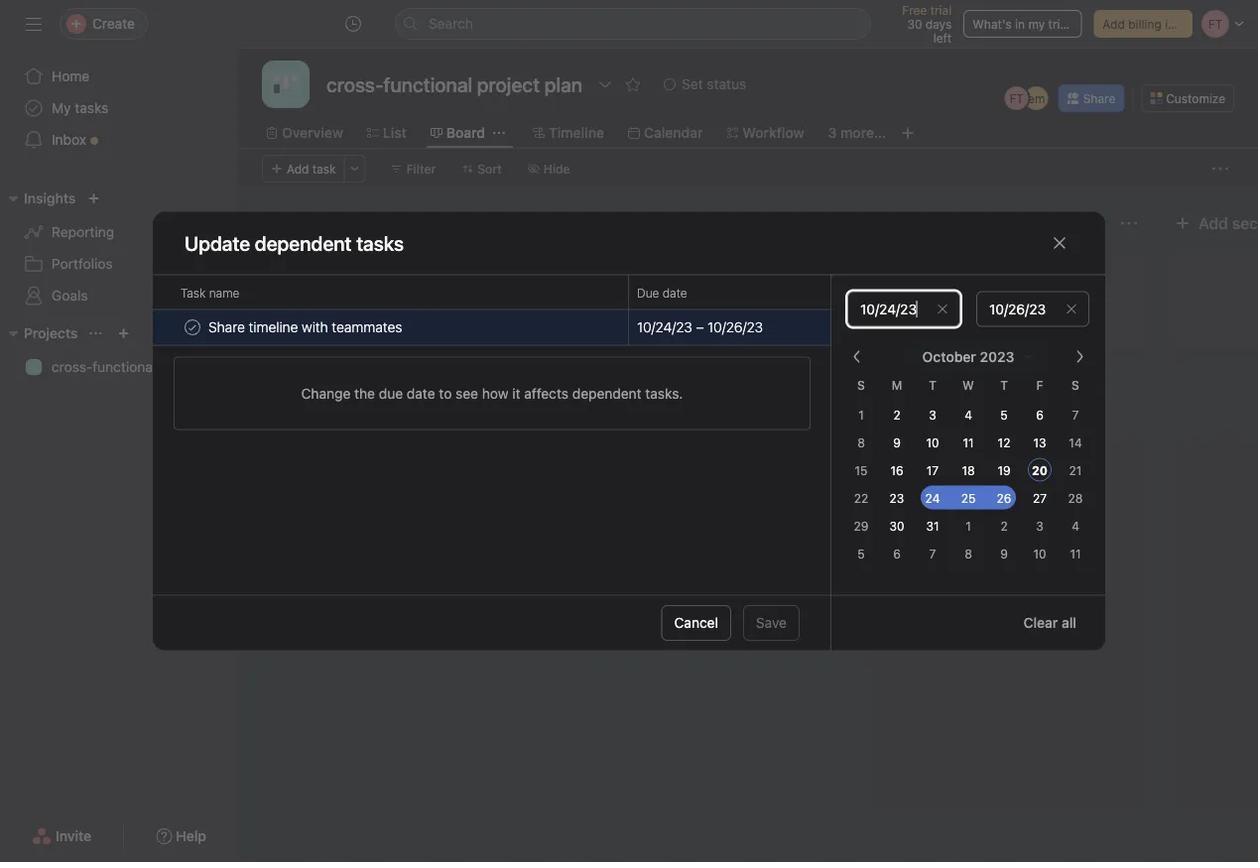 Task type: locate. For each thing, give the bounding box(es) containing it.
0 horizontal spatial 2
[[894, 408, 901, 422]]

on for doing
[[639, 303, 655, 317]]

teammates up 10/26/23
[[730, 269, 801, 285]]

cancel
[[675, 615, 719, 631]]

track up 10/24/23
[[658, 303, 687, 317]]

add left billing
[[1103, 17, 1125, 31]]

on for to do
[[333, 303, 349, 317]]

add up due date text field
[[984, 270, 1010, 287]]

5 up 12
[[1001, 408, 1008, 422]]

1 vertical spatial 8
[[965, 547, 973, 561]]

4 down w
[[965, 408, 973, 422]]

1 horizontal spatial on track
[[639, 303, 687, 317]]

completed image
[[276, 265, 300, 289]]

0 vertical spatial add task button
[[262, 155, 345, 183]]

calendar
[[644, 125, 703, 141]]

add task button down overview link
[[262, 155, 345, 183]]

1 horizontal spatial teammates
[[730, 269, 801, 285]]

0 horizontal spatial share
[[208, 319, 245, 336]]

2 horizontal spatial share
[[1084, 91, 1116, 105]]

2 horizontal spatial 24
[[926, 491, 940, 505]]

on track down due date
[[639, 303, 687, 317]]

12
[[998, 436, 1011, 450]]

update dependent tasks dialog
[[152, 212, 1106, 651]]

1 horizontal spatial with
[[699, 269, 726, 285]]

task right tasks.
[[712, 390, 740, 406]]

1 horizontal spatial date
[[663, 286, 688, 300]]

0 horizontal spatial add task button
[[262, 155, 345, 183]]

1 horizontal spatial 30
[[908, 17, 923, 31]]

0 horizontal spatial 11
[[963, 436, 974, 450]]

0 horizontal spatial 24
[[387, 337, 401, 350]]

2023
[[980, 348, 1015, 365]]

calendar link
[[628, 122, 703, 144]]

add to starred image
[[625, 76, 641, 92]]

it
[[512, 385, 521, 402]]

0 horizontal spatial s
[[858, 379, 865, 393]]

share up due
[[605, 269, 642, 285]]

1 horizontal spatial 9
[[1001, 547, 1008, 561]]

0 vertical spatial 6
[[1036, 408, 1044, 422]]

0 horizontal spatial 7
[[930, 547, 936, 561]]

0 vertical spatial 9
[[894, 436, 901, 450]]

timeline down "low"
[[249, 319, 298, 336]]

0 vertical spatial 26
[[669, 337, 684, 350]]

2 vertical spatial share
[[208, 319, 245, 336]]

1 horizontal spatial ft
[[1010, 91, 1024, 105]]

11
[[963, 436, 974, 450], [1070, 547, 1082, 561]]

28
[[1069, 491, 1083, 505]]

6 down 23
[[894, 547, 901, 561]]

1 horizontal spatial 4
[[1072, 519, 1080, 533]]

free trial 30 days left
[[903, 3, 952, 45]]

1 horizontal spatial 5
[[1001, 408, 1008, 422]]

5 down the 29
[[858, 547, 865, 561]]

share inside button
[[1084, 91, 1116, 105]]

date left the to
[[407, 385, 435, 402]]

with
[[699, 269, 726, 285], [302, 319, 328, 336]]

10/24/23
[[637, 319, 693, 336]]

share timeline with teammates down "low"
[[208, 319, 402, 336]]

2 oct from the left
[[617, 337, 638, 350]]

teammates
[[730, 269, 801, 285], [332, 319, 402, 336]]

add for the leftmost add task button
[[287, 162, 309, 176]]

ft down "low"
[[284, 337, 298, 350]]

– right the today
[[353, 337, 360, 350]]

add task down "10/24/23 – 10/26/23" at the right top of the page
[[682, 390, 740, 406]]

1 horizontal spatial on
[[639, 303, 655, 317]]

2 on from the left
[[639, 303, 655, 317]]

due
[[379, 385, 403, 402]]

0 vertical spatial share
[[1084, 91, 1116, 105]]

1 horizontal spatial timeline
[[645, 269, 696, 285]]

1 button
[[752, 334, 782, 353], [782, 334, 825, 353]]

on down due
[[639, 303, 655, 317]]

1 horizontal spatial track
[[658, 303, 687, 317]]

what's in my trial? button
[[964, 10, 1082, 38]]

2 t from the left
[[1001, 379, 1008, 393]]

1 vertical spatial 26
[[997, 491, 1012, 505]]

26 down 10/24/23
[[669, 337, 684, 350]]

on track
[[333, 303, 381, 317], [639, 303, 687, 317]]

0 vertical spatial 11
[[963, 436, 974, 450]]

2 horizontal spatial task
[[1013, 270, 1041, 287]]

with up the today
[[302, 319, 328, 336]]

on track down draft project brief
[[333, 303, 381, 317]]

10
[[927, 436, 940, 450], [1034, 547, 1047, 561]]

– inside update dependent tasks dialog
[[696, 319, 704, 336]]

0 horizontal spatial –
[[353, 337, 360, 350]]

search list box
[[395, 8, 872, 40]]

schedule kickoff meeting
[[303, 400, 465, 416]]

Due date text field
[[977, 291, 1090, 327]]

reporting link
[[12, 216, 226, 248]]

1 horizontal spatial add task button
[[564, 380, 842, 416]]

0 horizontal spatial add task
[[287, 162, 336, 176]]

share down name
[[208, 319, 245, 336]]

project left 'plan'
[[160, 359, 205, 375]]

3 up 17
[[929, 408, 937, 422]]

on up the today
[[333, 303, 349, 317]]

add for add sec button
[[1199, 214, 1229, 233]]

add task image
[[1090, 215, 1106, 231]]

26
[[669, 337, 684, 350], [997, 491, 1012, 505]]

5
[[1001, 408, 1008, 422], [858, 547, 865, 561]]

add task down overview
[[287, 162, 336, 176]]

t down "2023"
[[1001, 379, 1008, 393]]

23
[[890, 491, 905, 505]]

30 left days
[[908, 17, 923, 31]]

2 down 19
[[1001, 519, 1008, 533]]

8 down 25
[[965, 547, 973, 561]]

1 track from the left
[[353, 303, 381, 317]]

– right 10/24/23
[[696, 319, 704, 336]]

s down next month image
[[1072, 379, 1080, 393]]

date
[[663, 286, 688, 300], [407, 385, 435, 402]]

overview link
[[266, 122, 343, 144]]

1 vertical spatial with
[[302, 319, 328, 336]]

0 horizontal spatial 3
[[929, 408, 937, 422]]

6 up 13
[[1036, 408, 1044, 422]]

30 down 23
[[890, 519, 905, 533]]

tasks.
[[646, 385, 683, 402]]

1 vertical spatial share timeline with teammates
[[208, 319, 402, 336]]

10 down 27 in the bottom of the page
[[1034, 547, 1047, 561]]

1 vertical spatial 30
[[890, 519, 905, 533]]

1 horizontal spatial 11
[[1070, 547, 1082, 561]]

0 horizontal spatial on track
[[333, 303, 381, 317]]

0 horizontal spatial track
[[353, 303, 381, 317]]

add down overview link
[[287, 162, 309, 176]]

inbox link
[[12, 124, 226, 156]]

0 vertical spatial date
[[663, 286, 688, 300]]

ft left em
[[1010, 91, 1024, 105]]

1 left previous month icon
[[787, 337, 792, 350]]

m
[[892, 379, 903, 393]]

doing
[[564, 214, 607, 233]]

due date
[[637, 286, 688, 300]]

2 down m
[[894, 408, 901, 422]]

teammates up today – oct 24
[[332, 319, 402, 336]]

dependencies image
[[581, 265, 597, 281]]

ft button
[[279, 332, 303, 355]]

0 vertical spatial add task
[[287, 162, 336, 176]]

1 vertical spatial date
[[407, 385, 435, 402]]

0 horizontal spatial share timeline with teammates
[[208, 319, 402, 336]]

0 vertical spatial 4
[[965, 408, 973, 422]]

task
[[181, 286, 206, 300]]

0 horizontal spatial with
[[302, 319, 328, 336]]

add task up due date text field
[[984, 270, 1041, 287]]

0 vertical spatial ft
[[1010, 91, 1024, 105]]

timeline up due date
[[645, 269, 696, 285]]

name
[[209, 286, 240, 300]]

what's in my trial?
[[973, 17, 1076, 31]]

1
[[756, 337, 762, 350], [787, 337, 792, 350], [859, 408, 864, 422], [966, 519, 972, 533]]

task name
[[181, 286, 240, 300]]

add down oct 24 – 26
[[682, 390, 708, 406]]

0 horizontal spatial teammates
[[332, 319, 402, 336]]

timeline inside cell
[[249, 319, 298, 336]]

date right due
[[663, 286, 688, 300]]

7
[[1073, 408, 1079, 422], [930, 547, 936, 561]]

0 horizontal spatial timeline
[[249, 319, 298, 336]]

hide sidebar image
[[26, 16, 42, 32]]

1 horizontal spatial 2
[[1001, 519, 1008, 533]]

– for 10/24/23
[[696, 319, 704, 336]]

s down previous month icon
[[858, 379, 865, 393]]

7 down 31
[[930, 547, 936, 561]]

–
[[696, 319, 704, 336], [353, 337, 360, 350], [659, 337, 666, 350]]

1 vertical spatial 10
[[1034, 547, 1047, 561]]

8 up '15'
[[858, 436, 865, 450]]

1 vertical spatial share
[[605, 269, 642, 285]]

4
[[965, 408, 973, 422], [1072, 519, 1080, 533]]

Start date text field
[[848, 291, 961, 327]]

1 vertical spatial project
[[160, 359, 205, 375]]

with inside share timeline with teammates cell
[[302, 319, 328, 336]]

track down draft project brief
[[353, 303, 381, 317]]

0 horizontal spatial ft
[[284, 337, 298, 350]]

project inside cross-functional project plan link
[[160, 359, 205, 375]]

share inside cell
[[208, 319, 245, 336]]

1 vertical spatial add task
[[984, 270, 1041, 287]]

18
[[962, 464, 975, 477]]

0 vertical spatial 30
[[908, 17, 923, 31]]

2 on track from the left
[[639, 303, 687, 317]]

1 up '15'
[[859, 408, 864, 422]]

11 up the 18
[[963, 436, 974, 450]]

ft
[[1010, 91, 1024, 105], [284, 337, 298, 350]]

add task button down close this dialog image
[[877, 261, 1132, 297]]

project
[[339, 269, 384, 285], [160, 359, 205, 375]]

add for bottom add task button
[[682, 390, 708, 406]]

oct down 10/24/23
[[617, 337, 638, 350]]

0 vertical spatial teammates
[[730, 269, 801, 285]]

7 up 14
[[1073, 408, 1079, 422]]

due
[[637, 286, 660, 300]]

0 horizontal spatial project
[[160, 359, 205, 375]]

on
[[333, 303, 349, 317], [639, 303, 655, 317]]

projects button
[[0, 322, 78, 345]]

0 horizontal spatial 9
[[894, 436, 901, 450]]

0 vertical spatial with
[[699, 269, 726, 285]]

share right em
[[1084, 91, 1116, 105]]

0 vertical spatial task
[[313, 162, 336, 176]]

24
[[387, 337, 401, 350], [641, 337, 656, 350], [926, 491, 940, 505]]

board
[[447, 125, 485, 141]]

meeting
[[413, 400, 465, 416]]

share timeline with teammates
[[605, 269, 801, 285], [208, 319, 402, 336]]

1 horizontal spatial s
[[1072, 379, 1080, 393]]

1 vertical spatial 11
[[1070, 547, 1082, 561]]

high
[[589, 303, 615, 317]]

add left sec
[[1199, 214, 1229, 233]]

ft inside "button"
[[284, 337, 298, 350]]

timeline
[[645, 269, 696, 285], [249, 319, 298, 336]]

0 horizontal spatial 6
[[894, 547, 901, 561]]

1 horizontal spatial 7
[[1073, 408, 1079, 422]]

2 horizontal spatial –
[[696, 319, 704, 336]]

1 oct from the left
[[363, 337, 383, 350]]

None text field
[[322, 67, 588, 102]]

clear start date image
[[937, 303, 949, 315]]

0 vertical spatial 8
[[858, 436, 865, 450]]

1 horizontal spatial oct
[[617, 337, 638, 350]]

insights button
[[0, 187, 76, 210]]

19
[[998, 464, 1011, 477]]

search button
[[395, 8, 872, 40]]

close this dialog image
[[1052, 235, 1068, 251]]

2 1 button from the left
[[782, 334, 825, 353]]

10 up 17
[[927, 436, 940, 450]]

save
[[756, 615, 787, 631]]

add
[[1103, 17, 1125, 31], [287, 162, 309, 176], [1199, 214, 1229, 233], [984, 270, 1010, 287], [682, 390, 708, 406]]

0 vertical spatial 7
[[1073, 408, 1079, 422]]

project left brief
[[339, 269, 384, 285]]

24 up due at the left top
[[387, 337, 401, 350]]

task down overview
[[313, 162, 336, 176]]

add task for the leftmost add task button
[[287, 162, 336, 176]]

t
[[929, 379, 937, 393], [1001, 379, 1008, 393]]

0 vertical spatial 3
[[929, 408, 937, 422]]

change
[[301, 385, 351, 402]]

share timeline with teammates up due date
[[605, 269, 801, 285]]

24 down 17
[[926, 491, 940, 505]]

board link
[[431, 122, 485, 144]]

clear all
[[1024, 615, 1077, 631]]

4 down 28
[[1072, 519, 1080, 533]]

1 on track from the left
[[333, 303, 381, 317]]

0 vertical spatial timeline
[[645, 269, 696, 285]]

add task button down "10/24/23 – 10/26/23" at the right top of the page
[[564, 380, 842, 416]]

2 track from the left
[[658, 303, 687, 317]]

11 down 28
[[1070, 547, 1082, 561]]

track
[[353, 303, 381, 317], [658, 303, 687, 317]]

share button
[[1059, 84, 1125, 112]]

oct right the today
[[363, 337, 383, 350]]

update dependent tasks
[[185, 231, 404, 255]]

add inside add sec button
[[1199, 214, 1229, 233]]

26 down 19
[[997, 491, 1012, 505]]

with up "10/24/23 – 10/26/23" at the right top of the page
[[699, 269, 726, 285]]

9
[[894, 436, 901, 450], [1001, 547, 1008, 561]]

how
[[482, 385, 509, 402]]

add task button
[[262, 155, 345, 183], [877, 261, 1132, 297], [564, 380, 842, 416]]

1 vertical spatial 4
[[1072, 519, 1080, 533]]

1 horizontal spatial task
[[712, 390, 740, 406]]

0 horizontal spatial 30
[[890, 519, 905, 533]]

– down 10/24/23
[[659, 337, 666, 350]]

1 horizontal spatial 26
[[997, 491, 1012, 505]]

1 vertical spatial 5
[[858, 547, 865, 561]]

1 down 25
[[966, 519, 972, 533]]

1 vertical spatial task
[[1013, 270, 1041, 287]]

24 down 10/24/23
[[641, 337, 656, 350]]

0 horizontal spatial 10
[[927, 436, 940, 450]]

add task for rightmost add task button
[[984, 270, 1041, 287]]

board image
[[274, 72, 298, 96]]

1 on from the left
[[333, 303, 349, 317]]

3 down 27 in the bottom of the page
[[1037, 519, 1044, 533]]

1 horizontal spatial t
[[1001, 379, 1008, 393]]

17
[[927, 464, 939, 477]]

today – oct 24
[[316, 337, 401, 350]]

clear due date image
[[1066, 303, 1078, 315]]

6
[[1036, 408, 1044, 422], [894, 547, 901, 561]]

task up due date text field
[[1013, 270, 1041, 287]]

add task
[[287, 162, 336, 176], [984, 270, 1041, 287], [682, 390, 740, 406]]

1 horizontal spatial 3
[[1037, 519, 1044, 533]]

t down 'october' at the right of page
[[929, 379, 937, 393]]

30
[[908, 17, 923, 31], [890, 519, 905, 533]]



Task type: describe. For each thing, give the bounding box(es) containing it.
low
[[287, 303, 309, 317]]

insights
[[24, 190, 76, 206]]

1 horizontal spatial share
[[605, 269, 642, 285]]

1 horizontal spatial project
[[339, 269, 384, 285]]

16
[[891, 464, 904, 477]]

27
[[1033, 491, 1047, 505]]

sec
[[1233, 214, 1259, 233]]

goals
[[52, 287, 88, 304]]

home link
[[12, 61, 226, 92]]

my tasks
[[52, 100, 109, 116]]

2 s from the left
[[1072, 379, 1080, 393]]

0 horizontal spatial 26
[[669, 337, 684, 350]]

add inside add billing info button
[[1103, 17, 1125, 31]]

1 horizontal spatial 24
[[641, 337, 656, 350]]

track for doing
[[658, 303, 687, 317]]

0 vertical spatial 10
[[927, 436, 940, 450]]

to do
[[262, 214, 303, 233]]

add sec
[[1199, 214, 1259, 233]]

goals link
[[12, 280, 226, 312]]

0 vertical spatial 2
[[894, 408, 901, 422]]

31
[[927, 519, 940, 533]]

1 horizontal spatial 10
[[1034, 547, 1047, 561]]

cancel button
[[662, 606, 731, 641]]

1 vertical spatial 9
[[1001, 547, 1008, 561]]

0 horizontal spatial 8
[[858, 436, 865, 450]]

timeline
[[549, 125, 604, 141]]

1 t from the left
[[929, 379, 937, 393]]

share timeline with teammates inside cell
[[208, 319, 402, 336]]

add billing info button
[[1094, 10, 1193, 38]]

what's
[[973, 17, 1012, 31]]

draft project brief
[[303, 269, 417, 285]]

projects element
[[0, 316, 238, 387]]

october 2023 button
[[910, 339, 1048, 375]]

in
[[1016, 17, 1025, 31]]

add for rightmost add task button
[[984, 270, 1010, 287]]

2 vertical spatial add task button
[[564, 380, 842, 416]]

inbox
[[52, 132, 86, 148]]

list link
[[367, 122, 407, 144]]

30 inside "free trial 30 days left"
[[908, 17, 923, 31]]

the
[[355, 385, 375, 402]]

schedule
[[303, 400, 362, 416]]

tasks
[[75, 100, 109, 116]]

workflow link
[[727, 122, 805, 144]]

my
[[52, 100, 71, 116]]

affects
[[524, 385, 569, 402]]

next month image
[[1072, 349, 1088, 365]]

days
[[926, 17, 952, 31]]

left
[[934, 31, 952, 45]]

overview
[[282, 125, 343, 141]]

plan
[[209, 359, 236, 375]]

on track for to do
[[333, 303, 381, 317]]

2 horizontal spatial add task button
[[877, 261, 1132, 297]]

cross-functional project plan link
[[12, 351, 236, 383]]

insights element
[[0, 181, 238, 316]]

save button
[[743, 606, 800, 641]]

0 horizontal spatial 4
[[965, 408, 973, 422]]

trial
[[931, 3, 952, 17]]

0 horizontal spatial 5
[[858, 547, 865, 561]]

info
[[1166, 17, 1187, 31]]

previous month image
[[850, 349, 866, 365]]

track for to do
[[353, 303, 381, 317]]

20
[[1032, 464, 1048, 477]]

invite
[[56, 828, 91, 845]]

today
[[316, 337, 349, 350]]

0 vertical spatial 5
[[1001, 408, 1008, 422]]

my
[[1029, 17, 1045, 31]]

29
[[854, 519, 869, 533]]

f
[[1037, 379, 1044, 393]]

13
[[1034, 436, 1047, 450]]

october
[[923, 348, 977, 365]]

1 vertical spatial 2
[[1001, 519, 1008, 533]]

1 vertical spatial 6
[[894, 547, 901, 561]]

0 vertical spatial share timeline with teammates
[[605, 269, 801, 285]]

draft
[[303, 269, 335, 285]]

on track for doing
[[639, 303, 687, 317]]

1 horizontal spatial 8
[[965, 547, 973, 561]]

1 s from the left
[[858, 379, 865, 393]]

done
[[866, 214, 904, 233]]

1 horizontal spatial –
[[659, 337, 666, 350]]

dependent tasks
[[255, 231, 404, 255]]

brief
[[388, 269, 417, 285]]

global element
[[0, 49, 238, 168]]

projects
[[24, 325, 78, 341]]

1 vertical spatial 3
[[1037, 519, 1044, 533]]

share timeline with teammates cell
[[152, 309, 628, 346]]

invite button
[[19, 819, 104, 855]]

functional
[[92, 359, 156, 375]]

all
[[1062, 615, 1077, 631]]

free
[[903, 3, 927, 17]]

cross-functional project plan
[[52, 359, 236, 375]]

1 1 button from the left
[[752, 334, 782, 353]]

1 down 10/26/23
[[756, 337, 762, 350]]

14
[[1069, 436, 1083, 450]]

1 horizontal spatial 6
[[1036, 408, 1044, 422]]

Completed checkbox
[[276, 265, 300, 289]]

reporting
[[52, 224, 114, 240]]

10/26/23
[[708, 319, 763, 336]]

change the due date to see how it affects dependent tasks.
[[301, 385, 683, 402]]

24 inside update dependent tasks dialog
[[926, 491, 940, 505]]

30 inside update dependent tasks dialog
[[890, 519, 905, 533]]

kickoff
[[366, 400, 409, 416]]

add task for bottom add task button
[[682, 390, 740, 406]]

dependent
[[573, 385, 642, 402]]

clear
[[1024, 615, 1059, 631]]

25
[[962, 491, 976, 505]]

10/24/23 – 10/26/23
[[637, 319, 763, 336]]

teammates inside cell
[[332, 319, 402, 336]]

21
[[1070, 464, 1082, 477]]

list
[[383, 125, 407, 141]]

15
[[855, 464, 868, 477]]

clear all button
[[1011, 606, 1090, 641]]

workflow
[[743, 125, 805, 141]]

0 horizontal spatial date
[[407, 385, 435, 402]]

2 vertical spatial task
[[712, 390, 740, 406]]

– for today
[[353, 337, 360, 350]]

october 2023
[[923, 348, 1015, 365]]

home
[[52, 68, 90, 84]]

22
[[854, 491, 869, 505]]

1 vertical spatial 7
[[930, 547, 936, 561]]

26 inside update dependent tasks dialog
[[997, 491, 1012, 505]]

my tasks link
[[12, 92, 226, 124]]

oct 24 – 26
[[617, 337, 684, 350]]

search
[[429, 15, 473, 32]]

timeline link
[[533, 122, 604, 144]]



Task type: vqa. For each thing, say whether or not it's contained in the screenshot.


